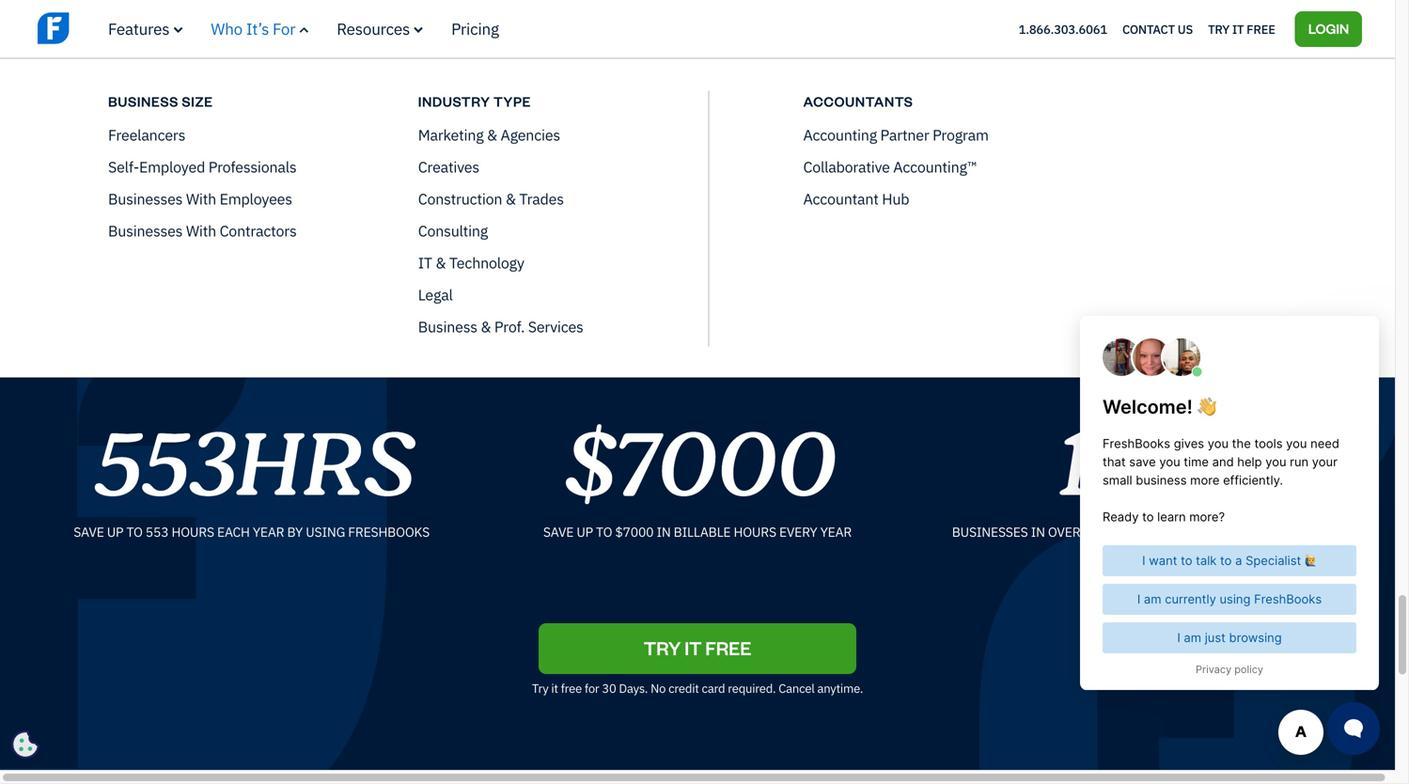 Task type: locate. For each thing, give the bounding box(es) containing it.
billable
[[674, 523, 731, 541]]

card
[[702, 680, 725, 696]]

collaborative accounting™ link
[[804, 157, 977, 177]]

& for it
[[436, 253, 446, 273]]

who it's for link
[[211, 18, 309, 39]]

0 vertical spatial with
[[186, 189, 216, 209]]

2 businesses from the top
[[108, 221, 183, 241]]

it for free
[[551, 680, 558, 696]]

1 vertical spatial it
[[685, 636, 702, 660]]

to inside $ 7000 save up to $7000 in billable hours every year
[[596, 523, 613, 541]]

construction & trades link
[[418, 189, 564, 209]]

free
[[706, 636, 752, 660]]

1 horizontal spatial try
[[1209, 21, 1230, 37]]

1 horizontal spatial hours
[[734, 523, 777, 541]]

customers?
[[485, 23, 567, 43]]

2 to from the left
[[596, 523, 613, 541]]

freelancers
[[108, 125, 185, 145]]

business & prof. services link
[[418, 317, 584, 337]]

employees
[[220, 189, 292, 209]]

2 hours from the left
[[734, 523, 777, 541]]

with down businesses with employees
[[186, 221, 216, 241]]

for
[[273, 18, 296, 39]]

support
[[389, 23, 443, 43]]

1 save from the left
[[74, 523, 104, 541]]

hours left every
[[734, 523, 777, 541]]

businesses
[[952, 523, 1028, 541]]

it inside try it free link
[[1233, 21, 1245, 37]]

0 horizontal spatial in
[[657, 523, 671, 541]]

try for try it free
[[1209, 21, 1230, 37]]

type
[[494, 92, 531, 110]]

no
[[651, 680, 666, 696]]

it right try
[[685, 636, 702, 660]]

0 horizontal spatial freshbooks
[[348, 523, 430, 541]]

year inside $ 7000 save up to $7000 in billable hours every year
[[821, 523, 852, 541]]

in inside 160+ businesses in over 160 countries have used freshbooks
[[1031, 523, 1046, 541]]

freshbooks right love
[[762, 342, 864, 365]]

businesses with employees
[[108, 189, 292, 209]]

business down legal on the top left of page
[[418, 317, 478, 337]]

self-employed professionals
[[108, 157, 297, 177]]

& left prof.
[[481, 317, 491, 337]]

& for marketing
[[487, 125, 497, 145]]

& for business
[[481, 317, 491, 337]]

how
[[227, 89, 259, 110]]

in
[[657, 523, 671, 541], [1031, 523, 1046, 541]]

try
[[1209, 21, 1230, 37], [532, 680, 549, 696]]

1 horizontal spatial it
[[1233, 21, 1245, 37]]

year right every
[[821, 523, 852, 541]]

2 horizontal spatial freshbooks
[[1254, 523, 1335, 541]]

in left 'over'
[[1031, 523, 1046, 541]]

0 vertical spatial it
[[418, 253, 432, 273]]

0 horizontal spatial business
[[108, 92, 179, 110]]

1 vertical spatial business
[[418, 317, 478, 337]]

hub
[[882, 189, 910, 209]]

1 businesses from the top
[[108, 189, 183, 209]]

with
[[186, 189, 216, 209], [186, 221, 216, 241]]

0 horizontal spatial save
[[74, 523, 104, 541]]

2 save from the left
[[543, 523, 574, 541]]

to
[[447, 23, 461, 43]]

1 to from the left
[[126, 523, 143, 541]]

1 horizontal spatial business
[[418, 317, 478, 337]]

30
[[602, 680, 617, 696]]

1 vertical spatial try
[[532, 680, 549, 696]]

employed
[[139, 157, 205, 177]]

0 horizontal spatial hours
[[172, 523, 214, 541]]

contact us link
[[1123, 17, 1194, 41]]

each
[[217, 523, 250, 541]]

business for business size
[[108, 92, 179, 110]]

0 horizontal spatial it
[[418, 253, 432, 273]]

up for $
[[577, 523, 593, 541]]

in right $7000
[[657, 523, 671, 541]]

try it free link
[[539, 623, 857, 674]]

1 hours from the left
[[172, 523, 214, 541]]

2 year from the left
[[821, 523, 852, 541]]

freshbooks inside 160+ businesses in over 160 countries have used freshbooks
[[1254, 523, 1335, 541]]

it & technology
[[418, 253, 525, 273]]

1 horizontal spatial save
[[543, 523, 574, 541]]

features
[[108, 18, 170, 39]]

save inside $ 7000 save up to $7000 in billable hours every year
[[543, 523, 574, 541]]

to inside the "553 hrs save up to 553 hours each year by using freshbooks"
[[126, 523, 143, 541]]

1 vertical spatial with
[[186, 221, 216, 241]]

1 horizontal spatial year
[[821, 523, 852, 541]]

0 horizontal spatial up
[[107, 523, 124, 541]]

services
[[528, 317, 584, 337]]

cookie consent banner dialog
[[14, 539, 296, 756]]

1 vertical spatial businesses
[[108, 221, 183, 241]]

&
[[487, 125, 497, 145], [506, 189, 516, 209], [436, 253, 446, 273], [481, 317, 491, 337]]

size
[[182, 92, 213, 110]]

& left trades
[[506, 189, 516, 209]]

accounting partner program link
[[804, 125, 989, 145]]

used
[[1218, 523, 1251, 541]]

freelancers link
[[108, 125, 185, 145]]

553 hrs save up to 553 hours each year by using freshbooks
[[74, 400, 430, 541]]

1 horizontal spatial up
[[577, 523, 593, 541]]

0 vertical spatial try
[[1209, 21, 1230, 37]]

hours left each at the bottom left of the page
[[172, 523, 214, 541]]

0 vertical spatial business
[[108, 92, 179, 110]]

business up "freelancers"
[[108, 92, 179, 110]]

0 horizontal spatial year
[[253, 523, 284, 541]]

up inside the "553 hrs save up to 553 hours each year by using freshbooks"
[[107, 523, 124, 541]]

year inside the "553 hrs save up to 553 hours each year by using freshbooks"
[[253, 523, 284, 541]]

0 vertical spatial it
[[1233, 21, 1245, 37]]

160+
[[1055, 400, 1238, 532]]

1 vertical spatial it
[[551, 680, 558, 696]]

save inside the "553 hrs save up to 553 hours each year by using freshbooks"
[[74, 523, 104, 541]]

accountant
[[391, 89, 469, 110]]

it's
[[246, 18, 269, 39]]

businesses down self-
[[108, 189, 183, 209]]

freshbooks right using
[[348, 523, 430, 541]]

try right the us
[[1209, 21, 1230, 37]]

hrs
[[232, 400, 412, 532]]

its
[[465, 23, 482, 43]]

2 with from the top
[[186, 221, 216, 241]]

login link
[[1296, 11, 1363, 47]]

try left free
[[532, 680, 549, 696]]

try
[[644, 636, 681, 660]]

it for free
[[1233, 21, 1245, 37]]

2 up from the left
[[577, 523, 593, 541]]

accountants link
[[804, 91, 1095, 111]]

features link
[[108, 18, 183, 39]]

try it free link
[[1209, 17, 1276, 41]]

businesses with contractors link
[[108, 221, 297, 241]]

do
[[263, 89, 280, 110]]

year
[[253, 523, 284, 541], [821, 523, 852, 541]]

& down on
[[487, 125, 497, 145]]

every
[[780, 523, 818, 541]]

0 horizontal spatial to
[[126, 523, 143, 541]]

it
[[1233, 21, 1245, 37], [551, 680, 558, 696]]

553
[[91, 400, 234, 532], [146, 523, 169, 541]]

1 horizontal spatial to
[[596, 523, 613, 541]]

& up legal on the top left of page
[[436, 253, 446, 273]]

who it's for
[[211, 18, 296, 39]]

pricing
[[451, 18, 499, 39]]

hours
[[172, 523, 214, 541], [734, 523, 777, 541]]

dialog
[[0, 0, 1410, 784]]

it
[[418, 253, 432, 273], [685, 636, 702, 660]]

it up legal on the top left of page
[[418, 253, 432, 273]]

up inside $ 7000 save up to $7000 in billable hours every year
[[577, 523, 593, 541]]

1 horizontal spatial in
[[1031, 523, 1046, 541]]

businesses
[[108, 189, 183, 209], [108, 221, 183, 241]]

0 horizontal spatial try
[[532, 680, 549, 696]]

to for 553
[[126, 523, 143, 541]]

1 in from the left
[[657, 523, 671, 541]]

0 vertical spatial businesses
[[108, 189, 183, 209]]

year left by
[[253, 523, 284, 541]]

businesses down businesses with employees
[[108, 221, 183, 241]]

$
[[562, 400, 614, 532]]

1 year from the left
[[253, 523, 284, 541]]

does
[[227, 23, 263, 43]]

1 up from the left
[[107, 523, 124, 541]]

business
[[108, 92, 179, 110], [418, 317, 478, 337]]

freshbooks right used
[[1254, 523, 1335, 541]]

freshbooks
[[762, 342, 864, 365], [348, 523, 430, 541], [1254, 523, 1335, 541]]

with down self-employed professionals link
[[186, 189, 216, 209]]

1 horizontal spatial it
[[685, 636, 702, 660]]

with for contractors
[[186, 221, 216, 241]]

consulting
[[418, 221, 488, 241]]

2 in from the left
[[1031, 523, 1046, 541]]

1 with from the top
[[186, 189, 216, 209]]

required.
[[728, 680, 776, 696]]

hours inside the "553 hrs save up to 553 hours each year by using freshbooks"
[[172, 523, 214, 541]]

up for 553
[[107, 523, 124, 541]]

0 horizontal spatial it
[[551, 680, 558, 696]]



Task type: vqa. For each thing, say whether or not it's contained in the screenshot.
the Services
yes



Task type: describe. For each thing, give the bounding box(es) containing it.
it & technology link
[[418, 253, 525, 273]]

try it free
[[644, 636, 752, 660]]

prof.
[[495, 317, 525, 337]]

owners
[[647, 342, 715, 365]]

freshbooks inside the "553 hrs save up to 553 hours each year by using freshbooks"
[[348, 523, 430, 541]]

who
[[211, 18, 243, 39]]

i
[[284, 89, 290, 110]]

technology
[[449, 253, 525, 273]]

pricing link
[[451, 18, 499, 39]]

to for $
[[596, 523, 613, 541]]

businesses for businesses with employees
[[108, 189, 183, 209]]

creatives
[[418, 157, 480, 177]]

1.866.303.6061 link
[[1019, 21, 1108, 37]]

businesses for businesses with contractors
[[108, 221, 183, 241]]

for
[[585, 680, 600, 696]]

freshbooks?
[[494, 89, 584, 110]]

by
[[287, 523, 303, 541]]

$ 7000 save up to $7000 in billable hours every year
[[543, 400, 852, 541]]

& for construction
[[506, 189, 516, 209]]

freshbooks logo image
[[38, 10, 183, 46]]

marketing & agencies
[[418, 125, 561, 145]]

credit
[[669, 680, 699, 696]]

accountant hub
[[804, 189, 910, 209]]

work
[[294, 89, 329, 110]]

collaborative accounting™
[[804, 157, 977, 177]]

free
[[561, 680, 582, 696]]

agencies
[[501, 125, 561, 145]]

accountants
[[804, 92, 914, 110]]

professionals
[[209, 157, 297, 177]]

us
[[1178, 21, 1194, 37]]

try for try it free for 30 days. no credit card required. cancel anytime.
[[532, 680, 549, 696]]

on
[[473, 89, 491, 110]]

in inside $ 7000 save up to $7000 in billable hours every year
[[657, 523, 671, 541]]

over
[[1049, 523, 1081, 541]]

using
[[306, 523, 345, 541]]

anytime.
[[818, 680, 863, 696]]

cookie preferences image
[[11, 731, 39, 759]]

cancel
[[779, 680, 815, 696]]

love
[[718, 342, 759, 365]]

construction & trades
[[418, 189, 564, 209]]

program
[[933, 125, 989, 145]]

does freshbooks offer support to its customers?
[[227, 23, 567, 43]]

1.866.303.6061
[[1019, 21, 1108, 37]]

try it free
[[1209, 21, 1276, 37]]

businesses with employees link
[[108, 189, 292, 209]]

countries
[[1110, 523, 1180, 541]]

partner
[[881, 125, 930, 145]]

accountant
[[804, 189, 879, 209]]

login
[[1309, 19, 1350, 37]]

contact
[[1123, 21, 1175, 37]]

with for employees
[[186, 189, 216, 209]]

business size
[[108, 92, 213, 110]]

accounting partner program
[[804, 125, 989, 145]]

save for $
[[543, 523, 574, 541]]

why business owners love freshbooks
[[531, 342, 864, 365]]

collaborative
[[804, 157, 890, 177]]

try it free for 30 days. no credit card required. cancel anytime.
[[532, 680, 863, 696]]

with
[[332, 89, 362, 110]]

160+ businesses in over 160 countries have used freshbooks
[[952, 400, 1335, 541]]

business for business & prof. services
[[418, 317, 478, 337]]

160
[[1084, 523, 1107, 541]]

resources link
[[337, 18, 423, 39]]

contractors
[[220, 221, 297, 241]]

construction
[[418, 189, 502, 209]]

$7000
[[615, 523, 654, 541]]

contact us
[[1123, 21, 1194, 37]]

hours inside $ 7000 save up to $7000 in billable hours every year
[[734, 523, 777, 541]]

self-
[[108, 157, 139, 177]]

save for 553
[[74, 523, 104, 541]]

legal
[[418, 285, 453, 305]]

industry
[[418, 92, 491, 110]]

self-employed professionals link
[[108, 157, 297, 177]]

consulting link
[[418, 221, 488, 241]]

days.
[[619, 680, 648, 696]]

marketing
[[418, 125, 484, 145]]

resources
[[337, 18, 410, 39]]

business & prof. services
[[418, 317, 584, 337]]

why
[[531, 342, 568, 365]]

marketing & agencies link
[[418, 125, 561, 145]]

accounting
[[804, 125, 877, 145]]

businesses with contractors
[[108, 221, 297, 241]]

1 horizontal spatial freshbooks
[[762, 342, 864, 365]]

creatives link
[[418, 157, 480, 177]]

industry type
[[418, 92, 531, 110]]

accounting™
[[894, 157, 977, 177]]



